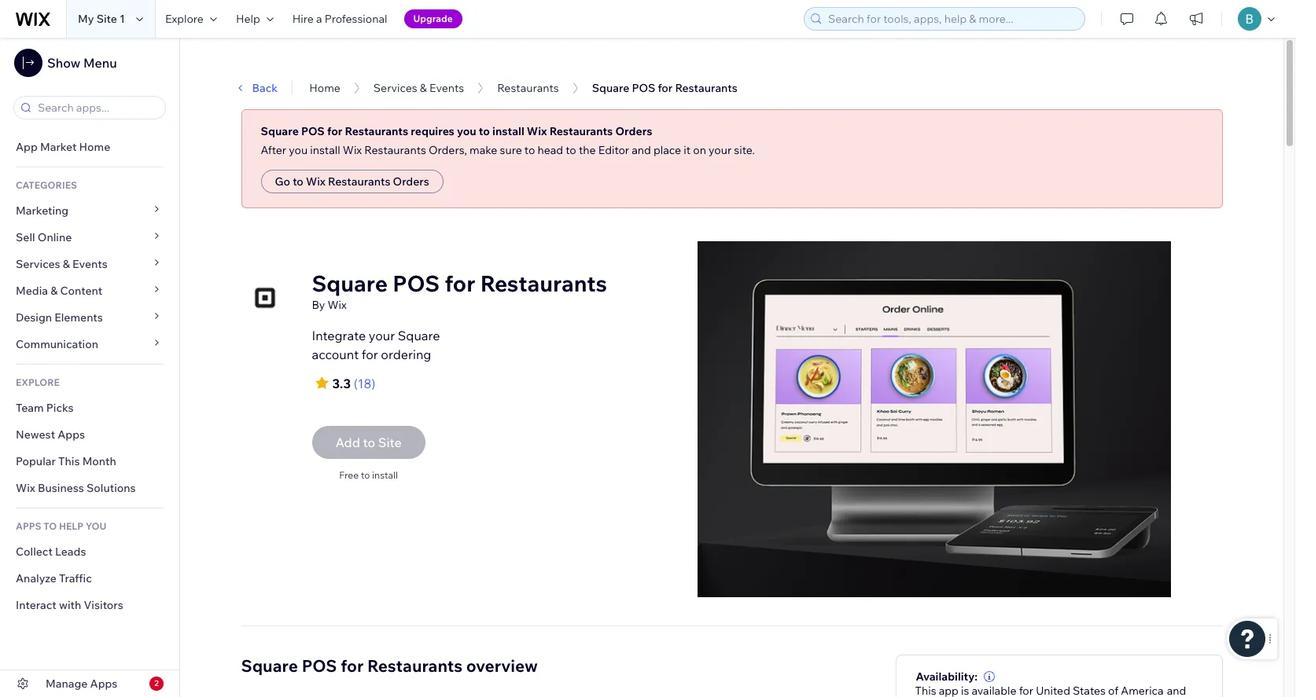 Task type: describe. For each thing, give the bounding box(es) containing it.
pos for square pos for restaurants
[[632, 81, 656, 95]]

marketing link
[[0, 198, 179, 224]]

manage apps
[[46, 677, 118, 692]]

square for square pos for restaurants overview
[[241, 656, 298, 676]]

media & content link
[[0, 278, 179, 305]]

square pos for restaurants
[[592, 81, 738, 95]]

your inside square pos for restaurants requires you to install wix restaurants orders after you install wix restaurants orders, make sure to head to the editor and place it on your site.
[[709, 143, 732, 157]]

collect
[[16, 545, 53, 559]]

collect leads link
[[0, 539, 179, 566]]

1 horizontal spatial &
[[63, 257, 70, 271]]

newest apps
[[16, 428, 85, 442]]

1 horizontal spatial you
[[457, 124, 477, 138]]

design elements link
[[0, 305, 179, 331]]

marketing
[[16, 204, 69, 218]]

menu
[[83, 55, 117, 71]]

wix up home link
[[301, 65, 320, 79]]

leads
[[55, 545, 86, 559]]

services inside sidebar element
[[16, 257, 60, 271]]

design elements
[[16, 311, 103, 325]]

upgrade button
[[404, 9, 462, 28]]

home inside sidebar element
[[79, 140, 110, 154]]

media
[[16, 284, 48, 298]]

interact with visitors
[[16, 599, 123, 613]]

the
[[579, 143, 596, 157]]

Search for tools, apps, help & more... field
[[824, 8, 1080, 30]]

you
[[86, 521, 106, 533]]

site
[[97, 12, 117, 26]]

square for square pos for restaurants
[[592, 81, 630, 95]]

it
[[684, 143, 691, 157]]

0 vertical spatial install
[[493, 124, 525, 138]]

analyze traffic link
[[0, 566, 179, 593]]

to inside button
[[293, 175, 304, 189]]

integrate
[[312, 328, 366, 344]]

availability:
[[916, 670, 978, 684]]

account
[[312, 347, 359, 363]]

integrate your square account for ordering
[[312, 328, 440, 363]]

app
[[16, 140, 38, 154]]

online
[[38, 231, 72, 245]]

manage
[[46, 677, 88, 692]]

apps
[[16, 521, 41, 533]]

(
[[354, 376, 358, 392]]

collect leads
[[16, 545, 86, 559]]

visitors
[[84, 599, 123, 613]]

3.3 ( 18 )
[[332, 376, 376, 392]]

for for square pos for restaurants by wix
[[445, 270, 476, 297]]

hire
[[293, 12, 314, 26]]

events inside sidebar element
[[72, 257, 108, 271]]

explore
[[16, 377, 60, 389]]

show menu
[[47, 55, 117, 71]]

ordering
[[381, 347, 432, 363]]

pos for square pos for restaurants overview
[[302, 656, 337, 676]]

interact
[[16, 599, 57, 613]]

wix inside square pos for restaurants by wix
[[328, 298, 347, 312]]

orders inside square pos for restaurants requires you to install wix restaurants orders after you install wix restaurants orders, make sure to head to the editor and place it on your site.
[[616, 124, 653, 138]]

1
[[120, 12, 125, 26]]

)
[[372, 376, 376, 392]]

traffic
[[59, 572, 92, 586]]

square for square pos for restaurants by wix
[[312, 270, 388, 297]]

0 horizontal spatial install
[[310, 143, 340, 157]]

orders,
[[429, 143, 467, 157]]

restaurants inside square pos for restaurants by wix
[[480, 270, 607, 297]]

show menu button
[[14, 49, 117, 77]]

help button
[[227, 0, 283, 38]]

to left the
[[566, 143, 577, 157]]

newest
[[16, 428, 55, 442]]

for for square pos for restaurants requires you to install wix restaurants orders after you install wix restaurants orders, make sure to head to the editor and place it on your site.
[[327, 124, 343, 138]]

apps for newest apps
[[58, 428, 85, 442]]

wix inside sidebar element
[[16, 482, 35, 496]]

communication
[[16, 338, 101, 352]]

to
[[43, 521, 57, 533]]

0 horizontal spatial &
[[50, 284, 58, 298]]

wix business solutions
[[16, 482, 136, 496]]

wix inside button
[[306, 175, 326, 189]]

professional
[[325, 12, 388, 26]]

0 vertical spatial events
[[430, 81, 464, 95]]

to right sure
[[525, 143, 535, 157]]

explore
[[165, 12, 204, 26]]

0 horizontal spatial services & events link
[[0, 251, 179, 278]]

interact with visitors link
[[0, 593, 179, 619]]

go to wix restaurants orders
[[275, 175, 429, 189]]

requires
[[411, 124, 455, 138]]

wix up go to wix restaurants orders button
[[343, 143, 362, 157]]

hire a professional
[[293, 12, 388, 26]]

analyze traffic
[[16, 572, 92, 586]]

square pos for restaurants preview 0 image
[[698, 242, 1172, 606]]

pos for square pos for restaurants by wix
[[393, 270, 440, 297]]

sell online link
[[0, 224, 179, 251]]

content
[[60, 284, 103, 298]]

free to install
[[339, 470, 398, 482]]

hire a professional link
[[283, 0, 397, 38]]

sell
[[16, 231, 35, 245]]



Task type: locate. For each thing, give the bounding box(es) containing it.
wix up head on the top left of the page
[[527, 124, 547, 138]]

sure
[[500, 143, 522, 157]]

0 horizontal spatial events
[[72, 257, 108, 271]]

analyze
[[16, 572, 57, 586]]

services & events inside sidebar element
[[16, 257, 108, 271]]

make
[[470, 143, 498, 157]]

home
[[309, 81, 341, 95], [79, 140, 110, 154]]

1 horizontal spatial your
[[709, 143, 732, 157]]

0 vertical spatial services
[[374, 81, 418, 95]]

media & content
[[16, 284, 103, 298]]

0 horizontal spatial orders
[[393, 175, 429, 189]]

editor
[[599, 143, 630, 157]]

with
[[59, 599, 81, 613]]

services & events link up requires on the left of page
[[374, 81, 464, 95]]

to
[[479, 124, 490, 138], [525, 143, 535, 157], [566, 143, 577, 157], [293, 175, 304, 189], [361, 470, 370, 482]]

pos for square pos for restaurants requires you to install wix restaurants orders after you install wix restaurants orders, make sure to head to the editor and place it on your site.
[[301, 124, 325, 138]]

wix down popular
[[16, 482, 35, 496]]

a
[[316, 12, 322, 26]]

services
[[374, 81, 418, 95], [16, 257, 60, 271]]

home right market
[[79, 140, 110, 154]]

site.
[[734, 143, 755, 157]]

Search apps... field
[[33, 97, 161, 119]]

1 vertical spatial services & events
[[16, 257, 108, 271]]

for inside integrate your square account for ordering
[[362, 347, 378, 363]]

0 vertical spatial services & events
[[374, 81, 464, 95]]

apps
[[58, 428, 85, 442], [90, 677, 118, 692]]

popular this month
[[16, 455, 116, 469]]

1 vertical spatial by
[[312, 298, 325, 312]]

you up make
[[457, 124, 477, 138]]

1 horizontal spatial services & events
[[374, 81, 464, 95]]

1 vertical spatial install
[[310, 143, 340, 157]]

pos inside square pos for restaurants by wix
[[393, 270, 440, 297]]

1 horizontal spatial apps
[[90, 677, 118, 692]]

square inside integrate your square account for ordering
[[398, 328, 440, 344]]

by inside square pos for restaurants by wix
[[312, 298, 325, 312]]

orders inside go to wix restaurants orders button
[[393, 175, 429, 189]]

square for square pos for restaurants requires you to install wix restaurants orders after you install wix restaurants orders, make sure to head to the editor and place it on your site.
[[261, 124, 299, 138]]

& up requires on the left of page
[[420, 81, 427, 95]]

1 horizontal spatial services & events link
[[374, 81, 464, 95]]

1 vertical spatial your
[[369, 328, 395, 344]]

pos
[[632, 81, 656, 95], [301, 124, 325, 138], [393, 270, 440, 297], [302, 656, 337, 676]]

orders up and
[[616, 124, 653, 138]]

restaurants link
[[497, 81, 559, 95]]

your right on
[[709, 143, 732, 157]]

for
[[658, 81, 673, 95], [327, 124, 343, 138], [445, 270, 476, 297], [362, 347, 378, 363], [341, 656, 364, 676]]

help
[[59, 521, 83, 533]]

sell online
[[16, 231, 72, 245]]

1 vertical spatial events
[[72, 257, 108, 271]]

app market home link
[[0, 134, 179, 161]]

0 horizontal spatial your
[[369, 328, 395, 344]]

2 vertical spatial &
[[50, 284, 58, 298]]

orders
[[616, 124, 653, 138], [393, 175, 429, 189]]

1 horizontal spatial events
[[430, 81, 464, 95]]

square inside button
[[592, 81, 630, 95]]

2 horizontal spatial &
[[420, 81, 427, 95]]

0 horizontal spatial by
[[284, 65, 297, 79]]

orders down orders,
[[393, 175, 429, 189]]

install up sure
[[493, 124, 525, 138]]

this
[[58, 455, 80, 469]]

home down by wix
[[309, 81, 341, 95]]

0 vertical spatial apps
[[58, 428, 85, 442]]

1 horizontal spatial home
[[309, 81, 341, 95]]

go to wix restaurants orders button
[[261, 170, 444, 194]]

services & events up media & content at the left of the page
[[16, 257, 108, 271]]

square pos for restaurants logo image
[[241, 275, 288, 322]]

0 vertical spatial you
[[457, 124, 477, 138]]

2
[[154, 679, 159, 689]]

for inside square pos for restaurants by wix
[[445, 270, 476, 297]]

1 horizontal spatial by
[[312, 298, 325, 312]]

2 vertical spatial install
[[372, 470, 398, 482]]

0 vertical spatial your
[[709, 143, 732, 157]]

go
[[275, 175, 290, 189]]

solutions
[[87, 482, 136, 496]]

design
[[16, 311, 52, 325]]

popular
[[16, 455, 56, 469]]

for for square pos for restaurants overview
[[341, 656, 364, 676]]

for for square pos for restaurants
[[658, 81, 673, 95]]

on
[[693, 143, 707, 157]]

by up integrate
[[312, 298, 325, 312]]

place
[[654, 143, 682, 157]]

apps to help you
[[16, 521, 106, 533]]

services & events
[[374, 81, 464, 95], [16, 257, 108, 271]]

pos inside square pos for restaurants requires you to install wix restaurants orders after you install wix restaurants orders, make sure to head to the editor and place it on your site.
[[301, 124, 325, 138]]

wix up integrate
[[328, 298, 347, 312]]

0 horizontal spatial apps
[[58, 428, 85, 442]]

square pos for restaurants overview
[[241, 656, 538, 676]]

your up the ordering
[[369, 328, 395, 344]]

pos inside square pos for restaurants button
[[632, 81, 656, 95]]

elements
[[54, 311, 103, 325]]

&
[[420, 81, 427, 95], [63, 257, 70, 271], [50, 284, 58, 298]]

to right go
[[293, 175, 304, 189]]

0 vertical spatial by
[[284, 65, 297, 79]]

apps right manage
[[90, 677, 118, 692]]

0 vertical spatial home
[[309, 81, 341, 95]]

picks
[[46, 401, 74, 415]]

by wix
[[284, 65, 320, 79]]

0 horizontal spatial home
[[79, 140, 110, 154]]

wix business solutions link
[[0, 475, 179, 502]]

1 vertical spatial &
[[63, 257, 70, 271]]

and
[[632, 143, 651, 157]]

by
[[284, 65, 297, 79], [312, 298, 325, 312]]

to up make
[[479, 124, 490, 138]]

square pos for restaurants button
[[584, 76, 746, 100]]

0 vertical spatial &
[[420, 81, 427, 95]]

services down sell online
[[16, 257, 60, 271]]

month
[[82, 455, 116, 469]]

back
[[252, 81, 278, 95]]

& right media
[[50, 284, 58, 298]]

square pos for restaurants requires you to install wix restaurants orders after you install wix restaurants orders, make sure to head to the editor and place it on your site.
[[261, 124, 755, 157]]

1 vertical spatial you
[[289, 143, 308, 157]]

services & events link
[[374, 81, 464, 95], [0, 251, 179, 278]]

after
[[261, 143, 286, 157]]

home link
[[309, 81, 341, 95]]

0 horizontal spatial you
[[289, 143, 308, 157]]

services & events up requires on the left of page
[[374, 81, 464, 95]]

by down hire
[[284, 65, 297, 79]]

market
[[40, 140, 77, 154]]

communication link
[[0, 331, 179, 358]]

you
[[457, 124, 477, 138], [289, 143, 308, 157]]

0 vertical spatial orders
[[616, 124, 653, 138]]

3.3
[[332, 376, 351, 392]]

team
[[16, 401, 44, 415]]

head
[[538, 143, 564, 157]]

help
[[236, 12, 260, 26]]

overview
[[466, 656, 538, 676]]

1 vertical spatial home
[[79, 140, 110, 154]]

my site 1
[[78, 12, 125, 26]]

18
[[358, 376, 372, 392]]

wix
[[301, 65, 320, 79], [527, 124, 547, 138], [343, 143, 362, 157], [306, 175, 326, 189], [328, 298, 347, 312], [16, 482, 35, 496]]

square pos for restaurants by wix
[[312, 270, 607, 312]]

square inside square pos for restaurants by wix
[[312, 270, 388, 297]]

you right after at left
[[289, 143, 308, 157]]

events down sell online link on the left top of the page
[[72, 257, 108, 271]]

my
[[78, 12, 94, 26]]

categories
[[16, 179, 77, 191]]

popular this month link
[[0, 449, 179, 475]]

& up media & content at the left of the page
[[63, 257, 70, 271]]

0 horizontal spatial services
[[16, 257, 60, 271]]

1 horizontal spatial services
[[374, 81, 418, 95]]

install up 'go to wix restaurants orders'
[[310, 143, 340, 157]]

to right free
[[361, 470, 370, 482]]

team picks link
[[0, 395, 179, 422]]

events
[[430, 81, 464, 95], [72, 257, 108, 271]]

wix right go
[[306, 175, 326, 189]]

1 vertical spatial services & events link
[[0, 251, 179, 278]]

1 horizontal spatial orders
[[616, 124, 653, 138]]

sidebar element
[[0, 38, 180, 698]]

for inside square pos for restaurants requires you to install wix restaurants orders after you install wix restaurants orders, make sure to head to the editor and place it on your site.
[[327, 124, 343, 138]]

1 vertical spatial services
[[16, 257, 60, 271]]

0 vertical spatial services & events link
[[374, 81, 464, 95]]

2 horizontal spatial install
[[493, 124, 525, 138]]

app market home
[[16, 140, 110, 154]]

services & events link up content
[[0, 251, 179, 278]]

1 vertical spatial orders
[[393, 175, 429, 189]]

business
[[38, 482, 84, 496]]

for inside button
[[658, 81, 673, 95]]

0 horizontal spatial services & events
[[16, 257, 108, 271]]

events up requires on the left of page
[[430, 81, 464, 95]]

newest apps link
[[0, 422, 179, 449]]

apps up this
[[58, 428, 85, 442]]

apps for manage apps
[[90, 677, 118, 692]]

show
[[47, 55, 81, 71]]

install right free
[[372, 470, 398, 482]]

square inside square pos for restaurants requires you to install wix restaurants orders after you install wix restaurants orders, make sure to head to the editor and place it on your site.
[[261, 124, 299, 138]]

1 vertical spatial apps
[[90, 677, 118, 692]]

upgrade
[[414, 13, 453, 24]]

services up requires on the left of page
[[374, 81, 418, 95]]

your inside integrate your square account for ordering
[[369, 328, 395, 344]]

1 horizontal spatial install
[[372, 470, 398, 482]]



Task type: vqa. For each thing, say whether or not it's contained in the screenshot.
alert
no



